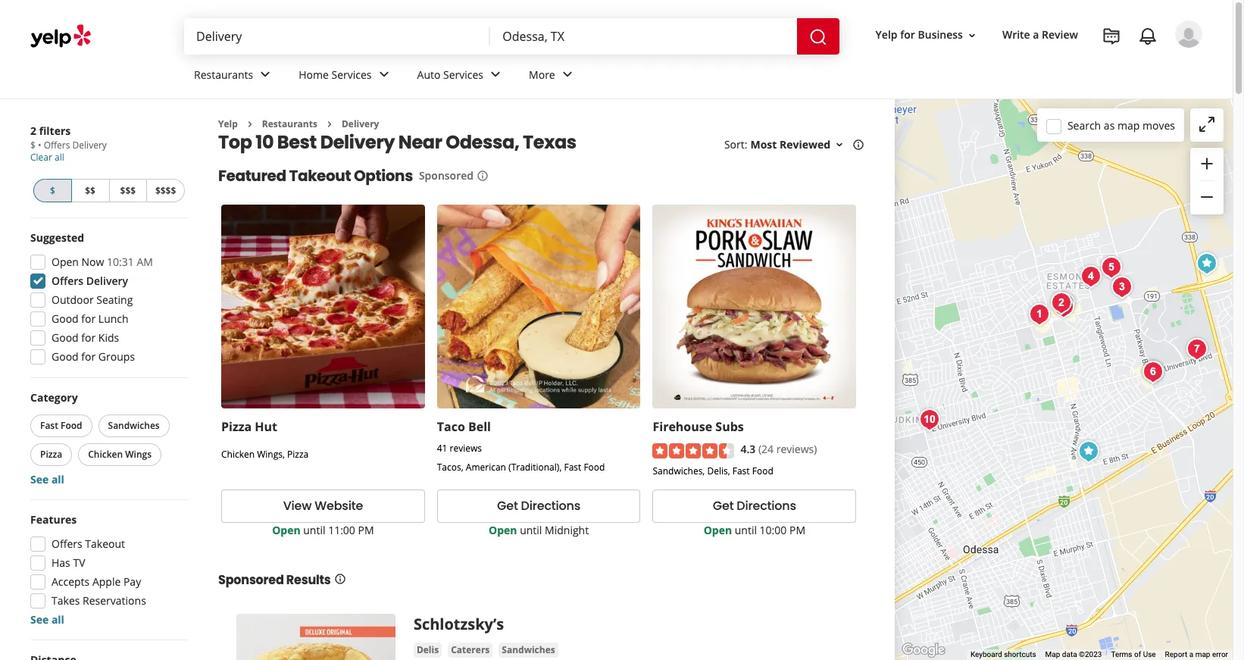 Task type: vqa. For each thing, say whether or not it's contained in the screenshot.
Open until 10:00 PM
yes



Task type: locate. For each thing, give the bounding box(es) containing it.
best
[[277, 130, 317, 155]]

takeout down best
[[289, 166, 351, 187]]

16 chevron right v2 image
[[244, 118, 256, 130], [324, 118, 336, 130]]

fast down category
[[40, 419, 58, 432]]

until down view website
[[303, 523, 326, 537]]

3 until from the left
[[735, 523, 757, 537]]

search
[[1068, 118, 1102, 132]]

0 horizontal spatial get
[[497, 497, 518, 515]]

2 get directions from the left
[[713, 497, 797, 515]]

pizza left hut
[[221, 419, 252, 435]]

24 chevron down v2 image inside more link
[[558, 66, 577, 84]]

fast food
[[40, 419, 82, 432]]

1 horizontal spatial $
[[50, 184, 55, 197]]

0 horizontal spatial directions
[[521, 497, 581, 515]]

pm for open until 10:00 pm
[[790, 523, 806, 537]]

get directions up open until midnight
[[497, 497, 581, 515]]

odessa,
[[446, 130, 520, 155]]

$
[[30, 139, 36, 152], [50, 184, 55, 197]]

2 chicken from the left
[[221, 448, 255, 461]]

takeout for offers
[[85, 537, 125, 551]]

0 horizontal spatial food
[[61, 419, 82, 432]]

open for open until 11:00 pm
[[272, 523, 301, 537]]

for inside button
[[901, 28, 916, 42]]

sandwiches right caterers
[[502, 643, 555, 656]]

schlotzsky's
[[414, 614, 504, 634]]

1 horizontal spatial map
[[1196, 651, 1211, 659]]

group containing suggested
[[26, 230, 188, 369]]

midnight
[[545, 523, 589, 537]]

fast right delis,
[[733, 464, 750, 477]]

0 vertical spatial sandwiches
[[108, 419, 160, 432]]

delis
[[417, 643, 439, 656]]

projects image
[[1103, 27, 1121, 45]]

1 vertical spatial $
[[50, 184, 55, 197]]

wingstop image
[[1108, 272, 1138, 302]]

0 horizontal spatial takeout
[[85, 537, 125, 551]]

0 horizontal spatial sponsored
[[218, 571, 284, 589]]

restaurants link
[[182, 55, 287, 99], [262, 118, 318, 130]]

get directions link down (traditional),
[[437, 489, 641, 523]]

see all down takes
[[30, 613, 64, 627]]

11:00
[[328, 523, 355, 537]]

takeout inside group
[[85, 537, 125, 551]]

yelp for yelp for business
[[876, 28, 898, 42]]

all right the clear
[[55, 151, 64, 164]]

0 horizontal spatial get directions link
[[437, 489, 641, 523]]

directions for taco bell
[[521, 497, 581, 515]]

16 chevron right v2 image right yelp link
[[244, 118, 256, 130]]

now
[[82, 255, 104, 269]]

buffet king image
[[1097, 252, 1127, 283]]

takeout
[[289, 166, 351, 187], [85, 537, 125, 551]]

1 get directions from the left
[[497, 497, 581, 515]]

sandwiches link
[[499, 643, 558, 658]]

directions up the '10:00'
[[737, 497, 797, 515]]

all for category
[[51, 472, 64, 487]]

$ inside "2 filters $ • offers delivery clear all"
[[30, 139, 36, 152]]

chicken wings button
[[78, 443, 161, 466]]

1 vertical spatial a
[[1190, 651, 1194, 659]]

0 horizontal spatial none field
[[196, 28, 479, 45]]

0 horizontal spatial pizza
[[40, 448, 62, 461]]

delivery down home services link
[[342, 118, 379, 130]]

options
[[354, 166, 413, 187]]

report
[[1166, 651, 1188, 659]]

$$ button
[[72, 179, 109, 202]]

24 chevron down v2 image right more
[[558, 66, 577, 84]]

sponsored results
[[218, 571, 331, 589]]

sponsored left the results
[[218, 571, 284, 589]]

0 horizontal spatial yelp
[[218, 118, 238, 130]]

food right (traditional),
[[584, 461, 605, 474]]

taco
[[437, 419, 465, 435]]

1 horizontal spatial sponsored
[[419, 169, 474, 183]]

fast
[[40, 419, 58, 432], [564, 461, 582, 474], [733, 464, 750, 477]]

pm right the '10:00'
[[790, 523, 806, 537]]

2
[[30, 124, 36, 138]]

for down good for kids
[[81, 349, 96, 364]]

0 horizontal spatial get directions
[[497, 497, 581, 515]]

restaurants down home
[[262, 118, 318, 130]]

good down good for lunch
[[52, 331, 79, 345]]

None field
[[196, 28, 479, 45], [503, 28, 785, 45]]

1 horizontal spatial get directions link
[[653, 489, 857, 523]]

none field up business categories element
[[503, 28, 785, 45]]

16 chevron right v2 image left delivery link
[[324, 118, 336, 130]]

tv
[[73, 556, 85, 570]]

see
[[30, 472, 49, 487], [30, 613, 49, 627]]

sandwiches,
[[653, 464, 705, 477]]

tacos,
[[437, 461, 464, 474]]

for for lunch
[[81, 312, 96, 326]]

see all button
[[30, 472, 64, 487], [30, 613, 64, 627]]

sponsored left 16 info v2 image
[[419, 169, 474, 183]]

get directions up open until 10:00 pm
[[713, 497, 797, 515]]

see all button for features
[[30, 613, 64, 627]]

most
[[751, 138, 777, 152]]

get directions link down delis,
[[653, 489, 857, 523]]

directions
[[521, 497, 581, 515], [737, 497, 797, 515]]

all down pizza button
[[51, 472, 64, 487]]

1 horizontal spatial food
[[584, 461, 605, 474]]

1 horizontal spatial get
[[713, 497, 734, 515]]

1 horizontal spatial services
[[444, 67, 484, 82]]

24 chevron down v2 image for more
[[558, 66, 577, 84]]

0 horizontal spatial chicken
[[88, 448, 123, 461]]

food down (24
[[753, 464, 774, 477]]

0 horizontal spatial a
[[1034, 28, 1040, 42]]

directions for firehouse subs
[[737, 497, 797, 515]]

firehouse subs
[[653, 419, 744, 435]]

3 24 chevron down v2 image from the left
[[558, 66, 577, 84]]

sandwiches up wings
[[108, 419, 160, 432]]

a for report
[[1190, 651, 1194, 659]]

1 horizontal spatial takeout
[[289, 166, 351, 187]]

2 see from the top
[[30, 613, 49, 627]]

pizza
[[221, 419, 252, 435], [40, 448, 62, 461], [287, 448, 309, 461]]

0 horizontal spatial sandwiches button
[[98, 415, 170, 437]]

2 until from the left
[[520, 523, 542, 537]]

food
[[61, 419, 82, 432], [584, 461, 605, 474], [753, 464, 774, 477]]

sandwiches, delis, fast food
[[653, 464, 774, 477]]

for up good for kids
[[81, 312, 96, 326]]

fast food button
[[30, 415, 92, 437]]

2 get from the left
[[713, 497, 734, 515]]

0 vertical spatial see all button
[[30, 472, 64, 487]]

none field find
[[196, 28, 479, 45]]

good for kids
[[52, 331, 119, 345]]

accepts
[[52, 575, 90, 589]]

0 vertical spatial yelp
[[876, 28, 898, 42]]

0 vertical spatial $
[[30, 139, 36, 152]]

offers delivery
[[52, 274, 128, 288]]

1 chicken from the left
[[88, 448, 123, 461]]

0 vertical spatial map
[[1118, 118, 1140, 132]]

open left the '10:00'
[[704, 523, 732, 537]]

get up open until midnight
[[497, 497, 518, 515]]

see for category
[[30, 472, 49, 487]]

reviews
[[450, 442, 482, 455]]

sandwiches
[[108, 419, 160, 432], [502, 643, 555, 656]]

1 horizontal spatial restaurants
[[262, 118, 318, 130]]

24 chevron down v2 image
[[256, 66, 275, 84], [487, 66, 505, 84], [558, 66, 577, 84]]

1 horizontal spatial directions
[[737, 497, 797, 515]]

american
[[466, 461, 506, 474]]

1 vertical spatial sponsored
[[218, 571, 284, 589]]

1 see all button from the top
[[30, 472, 64, 487]]

open for open now 10:31 am
[[52, 255, 79, 269]]

map left error
[[1196, 651, 1211, 659]]

a right write on the top right of the page
[[1034, 28, 1040, 42]]

0 vertical spatial all
[[55, 151, 64, 164]]

0 horizontal spatial 16 chevron right v2 image
[[244, 118, 256, 130]]

2 good from the top
[[52, 331, 79, 345]]

services right auto
[[444, 67, 484, 82]]

open until 10:00 pm
[[704, 523, 806, 537]]

2 directions from the left
[[737, 497, 797, 515]]

0 horizontal spatial 16 info v2 image
[[334, 573, 346, 586]]

chick fil a image
[[1047, 288, 1077, 318]]

of
[[1135, 651, 1142, 659]]

$$
[[85, 184, 95, 197]]

Find text field
[[196, 28, 479, 45]]

2 vertical spatial all
[[51, 613, 64, 627]]

1 horizontal spatial 16 chevron right v2 image
[[324, 118, 336, 130]]

home services
[[299, 67, 372, 82]]

see all button down takes
[[30, 613, 64, 627]]

business categories element
[[182, 55, 1203, 99]]

firehouse subs link
[[653, 419, 744, 435]]

good down good for kids
[[52, 349, 79, 364]]

pizza inside button
[[40, 448, 62, 461]]

clear all link
[[30, 151, 64, 164]]

1 horizontal spatial a
[[1190, 651, 1194, 659]]

a right report
[[1190, 651, 1194, 659]]

report a map error link
[[1166, 651, 1229, 659]]

good
[[52, 312, 79, 326], [52, 331, 79, 345], [52, 349, 79, 364]]

2 see all button from the top
[[30, 613, 64, 627]]

see all down pizza button
[[30, 472, 64, 487]]

none field up home services at the left of page
[[196, 28, 479, 45]]

yelp left business
[[876, 28, 898, 42]]

1 horizontal spatial until
[[520, 523, 542, 537]]

1 horizontal spatial sandwiches
[[502, 643, 555, 656]]

0 vertical spatial offers
[[44, 139, 70, 152]]

sponsored
[[419, 169, 474, 183], [218, 571, 284, 589]]

1 vertical spatial 16 info v2 image
[[334, 573, 346, 586]]

0 vertical spatial takeout
[[289, 166, 351, 187]]

sandwiches button up wings
[[98, 415, 170, 437]]

delivery inside "2 filters $ • offers delivery clear all"
[[72, 139, 107, 152]]

24 chevron down v2 image inside auto services link
[[487, 66, 505, 84]]

pizza hut image
[[1049, 292, 1080, 322]]

search as map moves
[[1068, 118, 1176, 132]]

restaurants up yelp link
[[194, 67, 253, 82]]

1 vertical spatial good
[[52, 331, 79, 345]]

2 get directions link from the left
[[653, 489, 857, 523]]

suggested
[[30, 230, 84, 245]]

1 see all from the top
[[30, 472, 64, 487]]

map
[[1118, 118, 1140, 132], [1196, 651, 1211, 659]]

food inside fast food "button"
[[61, 419, 82, 432]]

1 until from the left
[[303, 523, 326, 537]]

0 horizontal spatial pm
[[358, 523, 374, 537]]

0 vertical spatial good
[[52, 312, 79, 326]]

0 vertical spatial restaurants link
[[182, 55, 287, 99]]

map
[[1046, 651, 1061, 659]]

1 vertical spatial offers
[[52, 274, 83, 288]]

2 see all from the top
[[30, 613, 64, 627]]

24 chevron down v2 image for restaurants
[[256, 66, 275, 84]]

1 vertical spatial yelp
[[218, 118, 238, 130]]

takeout up tv
[[85, 537, 125, 551]]

0 vertical spatial 16 info v2 image
[[853, 139, 865, 151]]

1 vertical spatial map
[[1196, 651, 1211, 659]]

2 horizontal spatial 24 chevron down v2 image
[[558, 66, 577, 84]]

offers up has tv on the left of page
[[52, 537, 82, 551]]

1 horizontal spatial pm
[[790, 523, 806, 537]]

services for home services
[[332, 67, 372, 82]]

0 vertical spatial pizza hut image
[[1183, 334, 1213, 365]]

google image
[[899, 641, 949, 660]]

0 vertical spatial sponsored
[[419, 169, 474, 183]]

pizza hut
[[221, 419, 278, 435]]

view
[[283, 497, 312, 515]]

offers
[[44, 139, 70, 152], [52, 274, 83, 288], [52, 537, 82, 551]]

for down good for lunch
[[81, 331, 96, 345]]

clear
[[30, 151, 52, 164]]

0 vertical spatial restaurants
[[194, 67, 253, 82]]

chicken down pizza hut link
[[221, 448, 255, 461]]

None search field
[[184, 18, 843, 55]]

groups
[[98, 349, 135, 364]]

chicken inside button
[[88, 448, 123, 461]]

until left midnight
[[520, 523, 542, 537]]

fast right (traditional),
[[564, 461, 582, 474]]

2 horizontal spatial until
[[735, 523, 757, 537]]

auto
[[417, 67, 441, 82]]

none field near
[[503, 28, 785, 45]]

1 vertical spatial see all button
[[30, 613, 64, 627]]

group
[[1191, 148, 1224, 215], [26, 230, 188, 369], [27, 390, 188, 487], [26, 512, 188, 628]]

see for features
[[30, 613, 49, 627]]

open down suggested
[[52, 255, 79, 269]]

offers up outdoor
[[52, 274, 83, 288]]

open left midnight
[[489, 523, 517, 537]]

1 good from the top
[[52, 312, 79, 326]]

use
[[1144, 651, 1157, 659]]

1 horizontal spatial none field
[[503, 28, 785, 45]]

services
[[332, 67, 372, 82], [444, 67, 484, 82]]

write a review
[[1003, 28, 1079, 42]]

16 info v2 image right the results
[[334, 573, 346, 586]]

kfc image
[[1139, 357, 1169, 387]]

sandwiches button
[[98, 415, 170, 437], [499, 643, 558, 658]]

offers down filters
[[44, 139, 70, 152]]

auto services link
[[405, 55, 517, 99]]

brad k. image
[[1176, 20, 1203, 48]]

kfc image
[[1139, 357, 1169, 387]]

until for firehouse subs
[[735, 523, 757, 537]]

all
[[55, 151, 64, 164], [51, 472, 64, 487], [51, 613, 64, 627]]

restaurants link up yelp link
[[182, 55, 287, 99]]

2 vertical spatial offers
[[52, 537, 82, 551]]

0 horizontal spatial fast
[[40, 419, 58, 432]]

sandwiches button right caterers button
[[499, 643, 558, 658]]

2 pm from the left
[[790, 523, 806, 537]]

chicken left wings
[[88, 448, 123, 461]]

1 pm from the left
[[358, 523, 374, 537]]

a
[[1034, 28, 1040, 42], [1190, 651, 1194, 659]]

0 horizontal spatial restaurants
[[194, 67, 253, 82]]

pm right 11:00
[[358, 523, 374, 537]]

0 vertical spatial a
[[1034, 28, 1040, 42]]

pm for open until 11:00 pm
[[358, 523, 374, 537]]

restaurants link down home
[[262, 118, 318, 130]]

1 none field from the left
[[196, 28, 479, 45]]

$ left '•'
[[30, 139, 36, 152]]

pizza down fast food "button"
[[40, 448, 62, 461]]

0 horizontal spatial until
[[303, 523, 326, 537]]

pizza for pizza hut
[[221, 419, 252, 435]]

has tv
[[52, 556, 85, 570]]

24 chevron down v2 image inside restaurants link
[[256, 66, 275, 84]]

$$$
[[120, 184, 136, 197]]

directions up open until midnight
[[521, 497, 581, 515]]

map right as
[[1118, 118, 1140, 132]]

0 vertical spatial see
[[30, 472, 49, 487]]

delis button
[[414, 643, 442, 658]]

get directions
[[497, 497, 581, 515], [713, 497, 797, 515]]

24 chevron down v2 image right auto services on the top of the page
[[487, 66, 505, 84]]

1 vertical spatial takeout
[[85, 537, 125, 551]]

good down outdoor
[[52, 312, 79, 326]]

for
[[901, 28, 916, 42], [81, 312, 96, 326], [81, 331, 96, 345], [81, 349, 96, 364]]

pizza right wings,
[[287, 448, 309, 461]]

0 horizontal spatial services
[[332, 67, 372, 82]]

1 directions from the left
[[521, 497, 581, 515]]

16 chevron down v2 image
[[967, 29, 979, 41]]

1 horizontal spatial chicken
[[221, 448, 255, 461]]

1 vertical spatial pizza hut image
[[1074, 437, 1105, 467]]

2 horizontal spatial fast
[[733, 464, 750, 477]]

yelp left 10
[[218, 118, 238, 130]]

1 get from the left
[[497, 497, 518, 515]]

group containing category
[[27, 390, 188, 487]]

pizza hut image
[[1183, 334, 1213, 365], [1074, 437, 1105, 467]]

3 good from the top
[[52, 349, 79, 364]]

1 16 chevron right v2 image from the left
[[244, 118, 256, 130]]

a inside 'link'
[[1034, 28, 1040, 42]]

good for good for kids
[[52, 331, 79, 345]]

1 horizontal spatial get directions
[[713, 497, 797, 515]]

features
[[30, 512, 77, 527]]

delis,
[[708, 464, 731, 477]]

until left the '10:00'
[[735, 523, 757, 537]]

get down delis,
[[713, 497, 734, 515]]

1 24 chevron down v2 image from the left
[[256, 66, 275, 84]]

1 vertical spatial sandwiches button
[[499, 643, 558, 658]]

open down view
[[272, 523, 301, 537]]

for for business
[[901, 28, 916, 42]]

1 horizontal spatial yelp
[[876, 28, 898, 42]]

1 vertical spatial all
[[51, 472, 64, 487]]

2 24 chevron down v2 image from the left
[[487, 66, 505, 84]]

delivery up options on the left
[[320, 130, 395, 155]]

1 get directions link from the left
[[437, 489, 641, 523]]

16 info v2 image
[[853, 139, 865, 151], [334, 573, 346, 586]]

for left business
[[901, 28, 916, 42]]

open
[[52, 255, 79, 269], [272, 523, 301, 537], [489, 523, 517, 537], [704, 523, 732, 537]]

1 see from the top
[[30, 472, 49, 487]]

16 info v2 image right 16 chevron down v2 icon
[[853, 139, 865, 151]]

2 services from the left
[[444, 67, 484, 82]]

kids
[[98, 331, 119, 345]]

2 none field from the left
[[503, 28, 785, 45]]

all down takes
[[51, 613, 64, 627]]

0 horizontal spatial sandwiches
[[108, 419, 160, 432]]

1 horizontal spatial pizza hut image
[[1183, 334, 1213, 365]]

report a map error
[[1166, 651, 1229, 659]]

1 horizontal spatial 24 chevron down v2 image
[[487, 66, 505, 84]]

16 chevron right v2 image for delivery
[[324, 118, 336, 130]]

see all button for category
[[30, 472, 64, 487]]

see all for features
[[30, 613, 64, 627]]

yelp inside yelp for business button
[[876, 28, 898, 42]]

1 horizontal spatial pizza
[[221, 419, 252, 435]]

1 vertical spatial see all
[[30, 613, 64, 627]]

food down category
[[61, 419, 82, 432]]

for for kids
[[81, 331, 96, 345]]

get directions for firehouse subs
[[713, 497, 797, 515]]

delivery right clear all link
[[72, 139, 107, 152]]

until
[[303, 523, 326, 537], [520, 523, 542, 537], [735, 523, 757, 537]]

0 horizontal spatial 24 chevron down v2 image
[[256, 66, 275, 84]]

1 horizontal spatial 16 info v2 image
[[853, 139, 865, 151]]

group containing features
[[26, 512, 188, 628]]

1 vertical spatial see
[[30, 613, 49, 627]]

2 16 chevron right v2 image from the left
[[324, 118, 336, 130]]

24 chevron down v2 image left home
[[256, 66, 275, 84]]

0 vertical spatial see all
[[30, 472, 64, 487]]

1 services from the left
[[332, 67, 372, 82]]

get directions link for firehouse subs
[[653, 489, 857, 523]]

services left 24 chevron down v2 icon at the top of page
[[332, 67, 372, 82]]

pm
[[358, 523, 374, 537], [790, 523, 806, 537]]

0 horizontal spatial $
[[30, 139, 36, 152]]

fast inside "button"
[[40, 419, 58, 432]]

2 vertical spatial good
[[52, 349, 79, 364]]

0 horizontal spatial map
[[1118, 118, 1140, 132]]

see all button down pizza button
[[30, 472, 64, 487]]

$ down clear all link
[[50, 184, 55, 197]]

1 horizontal spatial fast
[[564, 461, 582, 474]]



Task type: describe. For each thing, give the bounding box(es) containing it.
0 horizontal spatial pizza hut image
[[1074, 437, 1105, 467]]

texas
[[523, 130, 577, 155]]

(traditional),
[[509, 461, 562, 474]]

map for moves
[[1118, 118, 1140, 132]]

good for good for groups
[[52, 349, 79, 364]]

open now 10:31 am
[[52, 255, 153, 269]]

24 chevron down v2 image for auto services
[[487, 66, 505, 84]]

taco bell 41 reviews tacos, american (traditional), fast food
[[437, 419, 605, 474]]

pizza button
[[30, 443, 72, 466]]

yelp for yelp link
[[218, 118, 238, 130]]

16 chevron down v2 image
[[834, 139, 846, 151]]

seating
[[96, 293, 133, 307]]

apple
[[92, 575, 121, 589]]

takes reservations
[[52, 594, 146, 608]]

fast inside taco bell 41 reviews tacos, american (traditional), fast food
[[564, 461, 582, 474]]

write a review link
[[997, 22, 1085, 49]]

yelp for business
[[876, 28, 963, 42]]

a for write
[[1034, 28, 1040, 42]]

terms of use link
[[1112, 651, 1157, 659]]

offers for offers delivery
[[52, 274, 83, 288]]

popeyes louisiana kitchen image
[[1077, 262, 1107, 292]]

search image
[[809, 28, 828, 46]]

get directions for taco bell
[[497, 497, 581, 515]]

caterers button
[[448, 643, 493, 658]]

user actions element
[[864, 19, 1224, 112]]

view website link
[[221, 489, 425, 523]]

lunch
[[98, 312, 129, 326]]

10:31
[[107, 255, 134, 269]]

taco bell image
[[1050, 289, 1080, 319]]

1 horizontal spatial sandwiches button
[[499, 643, 558, 658]]

featured takeout options
[[218, 166, 413, 187]]

top 10 best delivery near odessa, texas
[[218, 130, 577, 155]]

zoom out image
[[1199, 188, 1217, 206]]

©2023
[[1080, 651, 1103, 659]]

chicken wings, pizza
[[221, 448, 309, 461]]

error
[[1213, 651, 1229, 659]]

accepts apple pay
[[52, 575, 141, 589]]

see all for category
[[30, 472, 64, 487]]

24 chevron down v2 image
[[375, 66, 393, 84]]

home
[[299, 67, 329, 82]]

zoom in image
[[1199, 154, 1217, 173]]

until for taco bell
[[520, 523, 542, 537]]

delivery link
[[342, 118, 379, 130]]

sandwiches inside group
[[108, 419, 160, 432]]

featured
[[218, 166, 286, 187]]

chicken for chicken wings, pizza
[[221, 448, 255, 461]]

map region
[[871, 0, 1245, 660]]

subs
[[716, 419, 744, 435]]

4.3 star rating image
[[653, 443, 735, 458]]

bell
[[468, 419, 491, 435]]

41
[[437, 442, 448, 455]]

chick fil a image
[[915, 405, 945, 435]]

keyboard shortcuts button
[[971, 650, 1037, 660]]

website
[[315, 497, 363, 515]]

1 vertical spatial sandwiches
[[502, 643, 555, 656]]

results
[[286, 571, 331, 589]]

0 vertical spatial sandwiches button
[[98, 415, 170, 437]]

auto services
[[417, 67, 484, 82]]

offers inside "2 filters $ • offers delivery clear all"
[[44, 139, 70, 152]]

open for open until 10:00 pm
[[704, 523, 732, 537]]

for for groups
[[81, 349, 96, 364]]

filters
[[39, 124, 71, 138]]

category
[[30, 390, 78, 405]]

10
[[256, 130, 274, 155]]

has
[[52, 556, 70, 570]]

outdoor
[[52, 293, 94, 307]]

most reviewed
[[751, 138, 831, 152]]

home services link
[[287, 55, 405, 99]]

chicken for chicken wings
[[88, 448, 123, 461]]

pizza for pizza
[[40, 448, 62, 461]]

food inside taco bell 41 reviews tacos, american (traditional), fast food
[[584, 461, 605, 474]]

yelp link
[[218, 118, 238, 130]]

more
[[529, 67, 555, 82]]

2 horizontal spatial pizza
[[287, 448, 309, 461]]

wings,
[[257, 448, 285, 461]]

pay
[[124, 575, 141, 589]]

get directions link for taco bell
[[437, 489, 641, 523]]

•
[[38, 139, 41, 152]]

outdoor seating
[[52, 293, 133, 307]]

10:00
[[760, 523, 787, 537]]

delivery down open now 10:31 am
[[86, 274, 128, 288]]

services for auto services
[[444, 67, 484, 82]]

(24
[[759, 442, 774, 456]]

notifications image
[[1139, 27, 1158, 45]]

takeout for featured
[[289, 166, 351, 187]]

reviewed
[[780, 138, 831, 152]]

4.3 (24 reviews)
[[741, 442, 818, 456]]

sponsored for sponsored
[[419, 169, 474, 183]]

terms
[[1112, 651, 1133, 659]]

good for lunch
[[52, 312, 129, 326]]

delis link
[[414, 643, 442, 658]]

pizza hut link
[[221, 419, 278, 435]]

keyboard
[[971, 651, 1003, 659]]

shortcuts
[[1005, 651, 1037, 659]]

$ inside button
[[50, 184, 55, 197]]

yelp for business button
[[870, 22, 985, 49]]

4.3
[[741, 442, 756, 456]]

view website
[[283, 497, 363, 515]]

most reviewed button
[[751, 138, 846, 152]]

open until 11:00 pm
[[272, 523, 374, 537]]

caterers
[[451, 643, 490, 656]]

data
[[1063, 651, 1078, 659]]

good for good for lunch
[[52, 312, 79, 326]]

more link
[[517, 55, 589, 99]]

hut
[[255, 419, 278, 435]]

reviews)
[[777, 442, 818, 456]]

firehouse subs image
[[1193, 249, 1223, 279]]

1 vertical spatial restaurants link
[[262, 118, 318, 130]]

expand map image
[[1199, 115, 1217, 133]]

all inside "2 filters $ • offers delivery clear all"
[[55, 151, 64, 164]]

get for taco bell
[[497, 497, 518, 515]]

all for features
[[51, 613, 64, 627]]

chicken wings
[[88, 448, 152, 461]]

16 chevron right v2 image for restaurants
[[244, 118, 256, 130]]

open until midnight
[[489, 523, 589, 537]]

offers for offers takeout
[[52, 537, 82, 551]]

16 info v2 image
[[477, 170, 489, 182]]

Near text field
[[503, 28, 785, 45]]

1 vertical spatial restaurants
[[262, 118, 318, 130]]

mcalister's deli image
[[1025, 299, 1055, 330]]

2 horizontal spatial food
[[753, 464, 774, 477]]

sort:
[[725, 138, 748, 152]]

get for firehouse subs
[[713, 497, 734, 515]]

restaurants inside business categories element
[[194, 67, 253, 82]]

sponsored for sponsored results
[[218, 571, 284, 589]]

open for open until midnight
[[489, 523, 517, 537]]

map for error
[[1196, 651, 1211, 659]]

review
[[1042, 28, 1079, 42]]

near
[[399, 130, 442, 155]]

$$$$
[[155, 184, 176, 197]]



